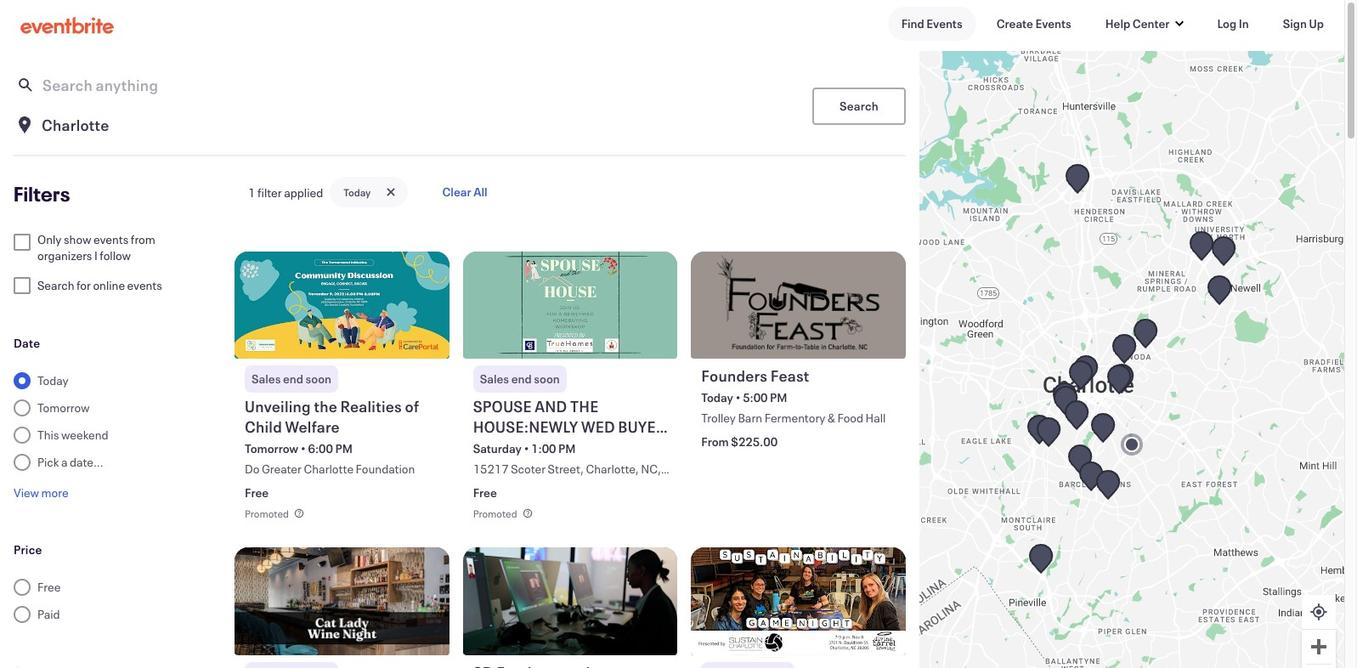 Task type: describe. For each thing, give the bounding box(es) containing it.
sales end soon for saturday
[[480, 371, 560, 387]]

cat lady wine night primary image image
[[235, 548, 449, 655]]

log in
[[1218, 15, 1249, 31]]

barn
[[738, 410, 763, 426]]

feast
[[771, 366, 810, 386]]

of
[[405, 396, 419, 417]]

soon for the
[[306, 371, 332, 387]]

sign up
[[1283, 15, 1324, 31]]

greater
[[262, 461, 302, 477]]

find events
[[902, 15, 963, 31]]

0 horizontal spatial tomorrow
[[37, 400, 90, 416]]

online
[[93, 277, 125, 293]]

pm inside founders feast today • 5:00 pm trolley barn fermentory & food hall from $225.00
[[770, 390, 788, 406]]

log in link
[[1204, 7, 1263, 41]]

today inside founders feast today • 5:00 pm trolley barn fermentory & food hall from $225.00
[[702, 390, 734, 406]]

from
[[131, 231, 155, 247]]

in
[[1239, 15, 1249, 31]]

events inside only show events from organizers i follow
[[94, 231, 129, 247]]

unveiling the realities of child welfare tomorrow • 6:00 pm do greater charlotte foundation free
[[245, 396, 419, 501]]

events for create events
[[1036, 15, 1072, 31]]

search button
[[813, 88, 906, 125]]

create events link
[[983, 7, 1085, 41]]

wed
[[581, 417, 615, 437]]

nc,
[[641, 461, 661, 477]]

0 horizontal spatial free
[[37, 579, 61, 595]]

events for find events
[[927, 15, 963, 31]]

sales end soon for unveiling
[[252, 371, 332, 387]]

view more element
[[14, 485, 69, 501]]

help center
[[1106, 15, 1170, 31]]

1 horizontal spatial today
[[344, 185, 371, 199]]

• inside founders feast today • 5:00 pm trolley barn fermentory & food hall from $225.00
[[736, 390, 741, 406]]

search for search
[[840, 97, 879, 113]]

pm inside saturday • 1:00 pm 15217 scoter street, charlotte, nc, usa
[[559, 441, 576, 457]]

filter
[[258, 184, 282, 200]]

end for saturday
[[511, 371, 532, 387]]

sign
[[1283, 15, 1307, 31]]

tomorrow inside unveiling the realities of child welfare tomorrow • 6:00 pm do greater charlotte foundation free
[[245, 441, 299, 457]]

follow
[[100, 247, 131, 264]]

fermentory
[[765, 410, 826, 426]]

date
[[14, 335, 40, 351]]

soon for •
[[534, 371, 560, 387]]

usa
[[473, 478, 495, 494]]

center
[[1133, 15, 1170, 31]]

eventbrite image
[[20, 17, 114, 34]]

$225.00
[[731, 434, 778, 450]]

2 horizontal spatial free
[[473, 485, 497, 501]]

&
[[828, 410, 836, 426]]

saturday
[[473, 441, 522, 457]]

free inside unveiling the realities of child welfare tomorrow • 6:00 pm do greater charlotte foundation free
[[245, 485, 269, 501]]

pm inside unveiling the realities of child welfare tomorrow • 6:00 pm do greater charlotte foundation free
[[335, 441, 353, 457]]

1
[[248, 184, 255, 200]]

street,
[[548, 461, 584, 477]]

1:00
[[531, 441, 556, 457]]

charlotte,
[[586, 461, 639, 477]]

6:00
[[308, 441, 333, 457]]

trolley
[[702, 410, 736, 426]]

the
[[570, 396, 599, 417]]

help
[[1106, 15, 1131, 31]]

1 filter applied
[[248, 184, 323, 200]]

this weekend
[[37, 427, 108, 443]]

price
[[14, 542, 42, 558]]

i
[[94, 247, 98, 264]]

founders
[[702, 366, 768, 386]]

weekend
[[61, 427, 108, 443]]



Task type: locate. For each thing, give the bounding box(es) containing it.
1 vertical spatial tomorrow
[[245, 441, 299, 457]]

house:newly
[[473, 417, 578, 437]]

date...
[[70, 454, 103, 470]]

1 horizontal spatial soon
[[534, 371, 560, 387]]

promoted down 'usa' at the bottom left
[[473, 507, 517, 521]]

foundation
[[356, 461, 415, 477]]

soon up the
[[306, 371, 332, 387]]

1 horizontal spatial pm
[[559, 441, 576, 457]]

• inside saturday • 1:00 pm 15217 scoter street, charlotte, nc, usa
[[524, 441, 529, 457]]

•
[[736, 390, 741, 406], [301, 441, 306, 457], [524, 441, 529, 457]]

2 horizontal spatial •
[[736, 390, 741, 406]]

• left "6:00"
[[301, 441, 306, 457]]

events left the from
[[94, 231, 129, 247]]

None text field
[[42, 110, 805, 140]]

sales up unveiling
[[252, 371, 281, 387]]

2 sales end soon from the left
[[480, 371, 560, 387]]

15217
[[473, 461, 509, 477]]

• left 1:00
[[524, 441, 529, 457]]

promoted
[[245, 507, 289, 521], [473, 507, 517, 521]]

create events
[[997, 15, 1072, 31]]

sales end soon up unveiling
[[252, 371, 332, 387]]

0 horizontal spatial today
[[37, 372, 69, 388]]

1 end from the left
[[283, 371, 304, 387]]

unveiling the realities of child welfare primary image image
[[235, 252, 449, 359]]

view more
[[14, 485, 69, 501]]

spouse
[[473, 396, 532, 417]]

1 horizontal spatial tomorrow
[[245, 441, 299, 457]]

0 horizontal spatial promoted
[[245, 507, 289, 521]]

promoted for child
[[245, 507, 289, 521]]

view
[[14, 485, 39, 501]]

end up unveiling
[[283, 371, 304, 387]]

the
[[314, 396, 338, 417]]

organizers
[[37, 247, 92, 264]]

child
[[245, 417, 282, 437]]

1 events from the left
[[927, 15, 963, 31]]

2 events from the left
[[1036, 15, 1072, 31]]

spouse and the house:newly wed buyer workshop
[[473, 396, 666, 458]]

events right create
[[1036, 15, 1072, 31]]

for
[[77, 277, 91, 293]]

today up trolley
[[702, 390, 734, 406]]

saturday • 1:00 pm 15217 scoter street, charlotte, nc, usa
[[473, 441, 661, 494]]

0 vertical spatial today
[[344, 185, 371, 199]]

1 horizontal spatial free
[[245, 485, 269, 501]]

workshop
[[473, 437, 559, 458]]

2d fundamentals: mastering the basics of two-dimensional art primary image image
[[463, 548, 678, 655]]

today down the date
[[37, 372, 69, 388]]

unveiling the realities of child welfare link
[[245, 396, 443, 437]]

0 horizontal spatial events
[[927, 15, 963, 31]]

events inside create events link
[[1036, 15, 1072, 31]]

realities
[[341, 396, 402, 417]]

and
[[535, 396, 567, 417]]

up
[[1310, 15, 1324, 31]]

1 vertical spatial today
[[37, 372, 69, 388]]

founders feast primary image image
[[691, 252, 906, 359]]

view more button
[[14, 485, 69, 501]]

1 horizontal spatial sales
[[480, 371, 509, 387]]

5:00
[[743, 390, 768, 406]]

sales end soon
[[252, 371, 332, 387], [480, 371, 560, 387]]

free down do
[[245, 485, 269, 501]]

2 promoted from the left
[[473, 507, 517, 521]]

find
[[902, 15, 925, 31]]

filters
[[14, 180, 70, 207]]

founders feast today • 5:00 pm trolley barn fermentory & food hall from $225.00
[[702, 366, 886, 450]]

events
[[94, 231, 129, 247], [127, 277, 162, 293]]

clear all button
[[415, 173, 515, 211]]

spouse and the house:newly wed buyer workshop link
[[473, 396, 671, 458]]

log
[[1218, 15, 1237, 31]]

1 horizontal spatial events
[[1036, 15, 1072, 31]]

sales for unveiling the realities of child welfare
[[252, 371, 281, 387]]

do
[[245, 461, 260, 477]]

sales
[[252, 371, 281, 387], [480, 371, 509, 387]]

1 vertical spatial search
[[37, 277, 74, 293]]

1 horizontal spatial sales end soon
[[480, 371, 560, 387]]

end
[[283, 371, 304, 387], [511, 371, 532, 387]]

1 horizontal spatial search
[[840, 97, 879, 113]]

0 horizontal spatial •
[[301, 441, 306, 457]]

free down 15217
[[473, 485, 497, 501]]

1 soon from the left
[[306, 371, 332, 387]]

2 sales from the left
[[480, 371, 509, 387]]

free
[[245, 485, 269, 501], [473, 485, 497, 501], [37, 579, 61, 595]]

from
[[702, 434, 729, 450]]

search
[[840, 97, 879, 113], [37, 277, 74, 293]]

events right find on the top right of the page
[[927, 15, 963, 31]]

soon up and
[[534, 371, 560, 387]]

promoted down do
[[245, 507, 289, 521]]

search inside button
[[840, 97, 879, 113]]

more
[[41, 485, 69, 501]]

2 horizontal spatial today
[[702, 390, 734, 406]]

hall
[[866, 410, 886, 426]]

sign up link
[[1270, 7, 1338, 41]]

end for unveiling
[[283, 371, 304, 387]]

2 end from the left
[[511, 371, 532, 387]]

soon
[[306, 371, 332, 387], [534, 371, 560, 387]]

0 horizontal spatial pm
[[335, 441, 353, 457]]

tomorrow up this weekend at the left of page
[[37, 400, 90, 416]]

pm right 5:00
[[770, 390, 788, 406]]

find events link
[[888, 7, 977, 41]]

pm
[[770, 390, 788, 406], [335, 441, 353, 457], [559, 441, 576, 457]]

charlotte
[[304, 461, 354, 477]]

0 vertical spatial events
[[94, 231, 129, 247]]

pm up street,
[[559, 441, 576, 457]]

a
[[61, 454, 68, 470]]

1 promoted from the left
[[245, 507, 289, 521]]

create
[[997, 15, 1034, 31]]

all
[[474, 184, 488, 200]]

paid
[[37, 606, 60, 622]]

1 vertical spatial events
[[127, 277, 162, 293]]

pm right "6:00"
[[335, 441, 353, 457]]

unveiling
[[245, 396, 311, 417]]

promoted for 15217
[[473, 507, 517, 521]]

0 vertical spatial search
[[840, 97, 879, 113]]

search for online events
[[37, 277, 162, 293]]

2 horizontal spatial pm
[[770, 390, 788, 406]]

events inside find events link
[[927, 15, 963, 31]]

0 horizontal spatial sales
[[252, 371, 281, 387]]

free up paid
[[37, 579, 61, 595]]

2 soon from the left
[[534, 371, 560, 387]]

clear all
[[442, 184, 488, 200]]

sales for spouse and the house:newly wed buyer workshop
[[480, 371, 509, 387]]

only show events from organizers i follow
[[37, 231, 155, 264]]

buyer
[[618, 417, 666, 437]]

search for search for online events
[[37, 277, 74, 293]]

founders feast link
[[702, 366, 900, 386]]

sustainability game night primary image image
[[691, 548, 906, 655]]

pick
[[37, 454, 59, 470]]

clear
[[442, 184, 472, 200]]

0 horizontal spatial soon
[[306, 371, 332, 387]]

only
[[37, 231, 62, 247]]

applied
[[284, 184, 323, 200]]

1 sales from the left
[[252, 371, 281, 387]]

this
[[37, 427, 59, 443]]

0 horizontal spatial sales end soon
[[252, 371, 332, 387]]

1 horizontal spatial promoted
[[473, 507, 517, 521]]

0 horizontal spatial search
[[37, 277, 74, 293]]

• inside unveiling the realities of child welfare tomorrow • 6:00 pm do greater charlotte foundation free
[[301, 441, 306, 457]]

events right online
[[127, 277, 162, 293]]

• left 5:00
[[736, 390, 741, 406]]

0 vertical spatial tomorrow
[[37, 400, 90, 416]]

1 sales end soon from the left
[[252, 371, 332, 387]]

1 horizontal spatial end
[[511, 371, 532, 387]]

events
[[927, 15, 963, 31], [1036, 15, 1072, 31]]

2 vertical spatial today
[[702, 390, 734, 406]]

tomorrow up greater
[[245, 441, 299, 457]]

welfare
[[285, 417, 340, 437]]

pick a date...
[[37, 454, 103, 470]]

spouse and the house:newly wed buyer workshop primary image image
[[463, 252, 678, 359]]

food
[[838, 410, 864, 426]]

scoter
[[511, 461, 546, 477]]

map region
[[851, 31, 1358, 668]]

show
[[64, 231, 91, 247]]

Search anything search field
[[43, 70, 811, 100]]

end up spouse
[[511, 371, 532, 387]]

sales up spouse
[[480, 371, 509, 387]]

0 horizontal spatial end
[[283, 371, 304, 387]]

today right applied
[[344, 185, 371, 199]]

1 horizontal spatial •
[[524, 441, 529, 457]]

sales end soon up spouse
[[480, 371, 560, 387]]



Task type: vqa. For each thing, say whether or not it's contained in the screenshot.
right Arrow image
no



